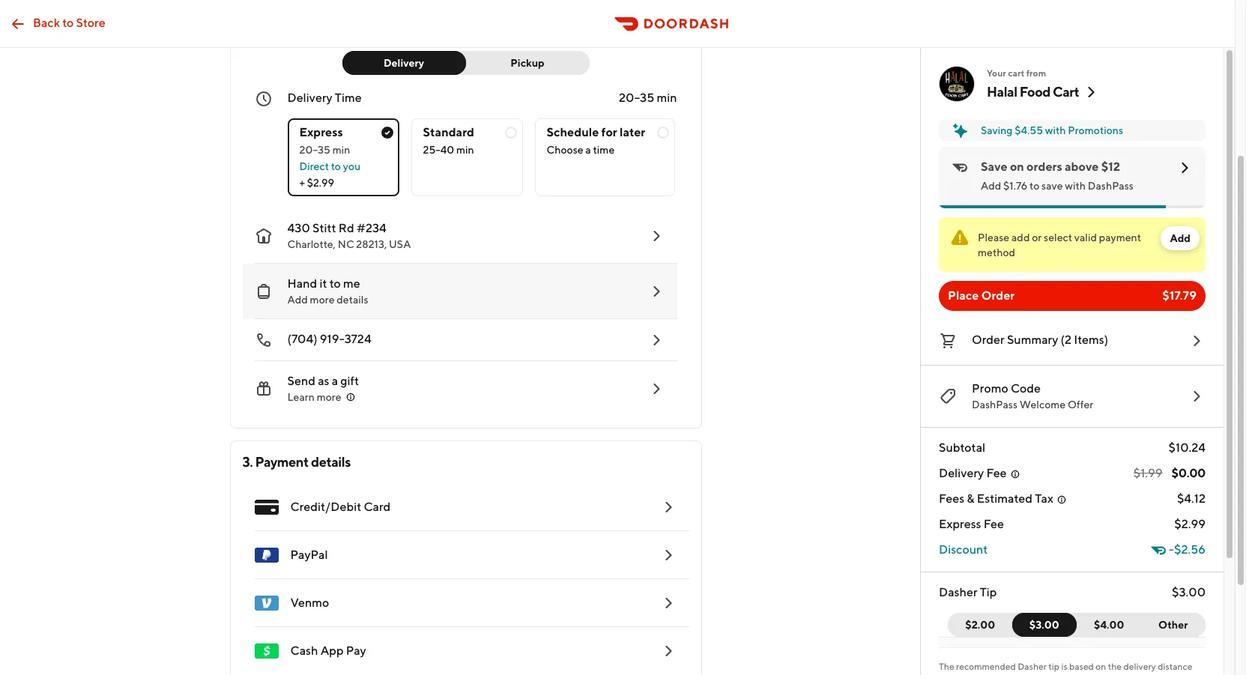 Task type: locate. For each thing, give the bounding box(es) containing it.
1 horizontal spatial delivery
[[384, 57, 424, 69]]

1 vertical spatial add new payment method image
[[659, 643, 677, 661]]

$2.99 down direct
[[307, 177, 334, 189]]

to left you
[[331, 160, 341, 172]]

$2.56
[[1175, 543, 1206, 557]]

offer
[[1068, 399, 1094, 411]]

dasher.
[[1098, 675, 1129, 676]]

0 vertical spatial delivery
[[384, 57, 424, 69]]

promo
[[972, 382, 1009, 396]]

$3.00 up the recommended dasher tip is based on the delivery distance and effort. 100% of the tip goes to your dasher.
[[1030, 619, 1060, 631]]

1 horizontal spatial a
[[586, 144, 591, 156]]

0 horizontal spatial the
[[1019, 675, 1032, 676]]

dasher
[[939, 586, 978, 600], [1018, 661, 1047, 673]]

1 horizontal spatial add
[[981, 180, 1002, 192]]

0 vertical spatial the
[[1109, 661, 1122, 673]]

or
[[1033, 232, 1042, 244]]

1 horizontal spatial $3.00
[[1173, 586, 1206, 600]]

charlotte,
[[288, 238, 336, 250]]

subtotal
[[939, 441, 986, 455]]

the up dasher. on the bottom right
[[1109, 661, 1122, 673]]

1 vertical spatial fee
[[984, 517, 1005, 532]]

food
[[1020, 84, 1051, 100]]

0 vertical spatial fee
[[987, 466, 1007, 481]]

express down delivery time
[[300, 125, 343, 139]]

add up $17.79
[[1171, 232, 1191, 244]]

welcome
[[1020, 399, 1066, 411]]

express
[[300, 125, 343, 139], [939, 517, 982, 532]]

1 vertical spatial dasher
[[1018, 661, 1047, 673]]

1 vertical spatial on
[[1096, 661, 1107, 673]]

$2.99 up the $2.56
[[1175, 517, 1206, 532]]

express for express fee
[[939, 517, 982, 532]]

add down save
[[981, 180, 1002, 192]]

$3.00 up other button
[[1173, 586, 1206, 600]]

add down hand
[[288, 294, 308, 306]]

a
[[586, 144, 591, 156], [332, 374, 338, 388]]

2 add new payment method image from the top
[[659, 643, 677, 661]]

0 horizontal spatial 20–35
[[300, 144, 331, 156]]

promotions
[[1069, 124, 1124, 136]]

1 vertical spatial with
[[1066, 180, 1086, 192]]

on up $1.76
[[1011, 160, 1025, 174]]

to left save
[[1030, 180, 1040, 192]]

order left summary on the right of the page
[[972, 333, 1005, 347]]

min
[[657, 91, 677, 105], [333, 144, 350, 156], [457, 144, 474, 156]]

$12
[[1102, 160, 1121, 174]]

1 add new payment method image from the top
[[659, 499, 677, 517]]

2 vertical spatial add
[[288, 294, 308, 306]]

2 horizontal spatial delivery
[[939, 466, 985, 481]]

later
[[620, 125, 646, 139]]

menu
[[243, 484, 689, 676]]

to right it
[[330, 277, 341, 291]]

1 vertical spatial $2.99
[[1175, 517, 1206, 532]]

dasher up goes
[[1018, 661, 1047, 673]]

add new payment method image
[[659, 499, 677, 517], [659, 643, 677, 661]]

1 vertical spatial order
[[972, 333, 1005, 347]]

1 horizontal spatial dashpass
[[1089, 180, 1134, 192]]

add inside 'button'
[[1171, 232, 1191, 244]]

0 horizontal spatial $2.99
[[307, 177, 334, 189]]

express for express
[[300, 125, 343, 139]]

back
[[33, 15, 60, 30]]

valid
[[1075, 232, 1098, 244]]

with down above
[[1066, 180, 1086, 192]]

to inside the 20–35 min direct to you + $2.99
[[331, 160, 341, 172]]

rd
[[339, 221, 354, 235]]

dashpass down promo
[[972, 399, 1018, 411]]

pay
[[346, 644, 366, 658]]

0 horizontal spatial express
[[300, 125, 343, 139]]

0 horizontal spatial min
[[333, 144, 350, 156]]

&
[[967, 492, 975, 506]]

1 horizontal spatial the
[[1109, 661, 1122, 673]]

1 horizontal spatial express
[[939, 517, 982, 532]]

0 horizontal spatial add
[[288, 294, 308, 306]]

schedule for later
[[547, 125, 646, 139]]

venmo
[[291, 596, 329, 610]]

tip up goes
[[1049, 661, 1060, 673]]

more down "as"
[[317, 391, 342, 403]]

1 vertical spatial tip
[[1034, 675, 1045, 676]]

goes
[[1047, 675, 1066, 676]]

saving $4.55 with promotions
[[981, 124, 1124, 136]]

1 vertical spatial $3.00
[[1030, 619, 1060, 631]]

None radio
[[288, 118, 399, 196], [411, 118, 523, 196], [535, 118, 676, 196], [288, 118, 399, 196], [411, 118, 523, 196], [535, 118, 676, 196]]

1 vertical spatial delivery
[[288, 91, 333, 105]]

time
[[335, 91, 362, 105]]

credit/debit card
[[291, 500, 391, 514]]

2 vertical spatial delivery
[[939, 466, 985, 481]]

$2.00 button
[[948, 613, 1022, 637]]

1 horizontal spatial min
[[457, 144, 474, 156]]

0 horizontal spatial $3.00
[[1030, 619, 1060, 631]]

details
[[337, 294, 369, 306], [311, 454, 351, 470]]

the
[[1109, 661, 1122, 673], [1019, 675, 1032, 676]]

-$2.56
[[1170, 543, 1206, 557]]

0 vertical spatial $2.99
[[307, 177, 334, 189]]

to inside "save on orders above $12 add $1.76 to save with dashpass"
[[1030, 180, 1040, 192]]

to inside hand it to me add more details
[[330, 277, 341, 291]]

1 vertical spatial 20–35
[[300, 144, 331, 156]]

of
[[1008, 675, 1017, 676]]

on inside the recommended dasher tip is based on the delivery distance and effort. 100% of the tip goes to your dasher.
[[1096, 661, 1107, 673]]

0 horizontal spatial tip
[[1034, 675, 1045, 676]]

fee up estimated
[[987, 466, 1007, 481]]

0 vertical spatial more
[[310, 294, 335, 306]]

2 horizontal spatial add
[[1171, 232, 1191, 244]]

0 vertical spatial details
[[337, 294, 369, 306]]

0 vertical spatial add
[[981, 180, 1002, 192]]

0 vertical spatial a
[[586, 144, 591, 156]]

0 vertical spatial dashpass
[[1089, 180, 1134, 192]]

1 vertical spatial add new payment method image
[[659, 595, 677, 613]]

0 vertical spatial with
[[1046, 124, 1067, 136]]

fee down fees & estimated on the bottom of page
[[984, 517, 1005, 532]]

tip left goes
[[1034, 675, 1045, 676]]

send
[[288, 374, 316, 388]]

details up credit/debit
[[311, 454, 351, 470]]

from
[[1027, 67, 1047, 79]]

20–35 up direct
[[300, 144, 331, 156]]

1 vertical spatial more
[[317, 391, 342, 403]]

-
[[1170, 543, 1175, 557]]

1 vertical spatial details
[[311, 454, 351, 470]]

option group
[[288, 106, 677, 196]]

on inside "save on orders above $12 add $1.76 to save with dashpass"
[[1011, 160, 1025, 174]]

Pickup radio
[[457, 51, 590, 75]]

0 vertical spatial add new payment method image
[[659, 547, 677, 565]]

cash app pay
[[291, 644, 366, 658]]

$4.00 button
[[1068, 613, 1142, 637]]

express inside option group
[[300, 125, 343, 139]]

more down it
[[310, 294, 335, 306]]

with inside "save on orders above $12 add $1.76 to save with dashpass"
[[1066, 180, 1086, 192]]

to right back at top
[[63, 15, 74, 30]]

tip amount option group
[[948, 613, 1206, 637]]

430
[[288, 221, 310, 235]]

1 horizontal spatial on
[[1096, 661, 1107, 673]]

option group containing express
[[288, 106, 677, 196]]

$4.12
[[1178, 492, 1206, 506]]

$2.99
[[307, 177, 334, 189], [1175, 517, 1206, 532]]

more inside hand it to me add more details
[[310, 294, 335, 306]]

0 horizontal spatial dasher
[[939, 586, 978, 600]]

dashpass inside "save on orders above $12 add $1.76 to save with dashpass"
[[1089, 180, 1134, 192]]

estimated
[[978, 492, 1033, 506]]

above
[[1065, 160, 1099, 174]]

dasher left tip
[[939, 586, 978, 600]]

app
[[321, 644, 344, 658]]

the right of
[[1019, 675, 1032, 676]]

status
[[939, 217, 1206, 272]]

dashpass down $12
[[1089, 180, 1134, 192]]

1 horizontal spatial dasher
[[1018, 661, 1047, 673]]

0 vertical spatial on
[[1011, 160, 1025, 174]]

learn
[[288, 391, 315, 403]]

save
[[1042, 180, 1064, 192]]

add new payment method image for credit/debit card
[[659, 499, 677, 517]]

0 horizontal spatial a
[[332, 374, 338, 388]]

a left time
[[586, 144, 591, 156]]

1 add new payment method image from the top
[[659, 547, 677, 565]]

$3.00 inside button
[[1030, 619, 1060, 631]]

dasher tip
[[939, 586, 998, 600]]

express up discount on the bottom right of the page
[[939, 517, 982, 532]]

effort.
[[957, 675, 982, 676]]

show menu image
[[255, 496, 279, 520]]

back to store button
[[0, 9, 114, 39]]

details down me
[[337, 294, 369, 306]]

a right "as"
[[332, 374, 338, 388]]

card
[[364, 500, 391, 514]]

2 add new payment method image from the top
[[659, 595, 677, 613]]

(704) 919-3724 button
[[243, 319, 677, 361]]

with right $4.55
[[1046, 124, 1067, 136]]

add inside "save on orders above $12 add $1.76 to save with dashpass"
[[981, 180, 1002, 192]]

min for 20–35 min
[[657, 91, 677, 105]]

more
[[310, 294, 335, 306], [317, 391, 342, 403]]

gift
[[341, 374, 359, 388]]

method
[[978, 247, 1016, 259]]

1 horizontal spatial $2.99
[[1175, 517, 1206, 532]]

0 horizontal spatial dashpass
[[972, 399, 1018, 411]]

delivery or pickup selector option group
[[342, 51, 590, 75]]

to down is
[[1068, 675, 1077, 676]]

(704) 919-3724
[[288, 332, 372, 346]]

$2.99 inside the 20–35 min direct to you + $2.99
[[307, 177, 334, 189]]

learn more button
[[288, 390, 357, 405]]

2 horizontal spatial min
[[657, 91, 677, 105]]

0 vertical spatial express
[[300, 125, 343, 139]]

0 vertical spatial add new payment method image
[[659, 499, 677, 517]]

order right place on the right top of page
[[982, 289, 1015, 303]]

code
[[1011, 382, 1042, 396]]

1 vertical spatial express
[[939, 517, 982, 532]]

20–35 min
[[619, 91, 677, 105]]

halal food cart button
[[987, 83, 1101, 101]]

0 vertical spatial 20–35
[[619, 91, 655, 105]]

1 horizontal spatial 20–35
[[619, 91, 655, 105]]

3724
[[345, 332, 372, 346]]

on up dasher. on the bottom right
[[1096, 661, 1107, 673]]

20–35 inside the 20–35 min direct to you + $2.99
[[300, 144, 331, 156]]

add new payment method image
[[659, 547, 677, 565], [659, 595, 677, 613]]

time
[[593, 144, 615, 156]]

0 horizontal spatial on
[[1011, 160, 1025, 174]]

1 vertical spatial add
[[1171, 232, 1191, 244]]

items)
[[1075, 333, 1109, 347]]

credit/debit
[[291, 500, 362, 514]]

1 vertical spatial dashpass
[[972, 399, 1018, 411]]

$3.00
[[1173, 586, 1206, 600], [1030, 619, 1060, 631]]

min inside the 20–35 min direct to you + $2.99
[[333, 144, 350, 156]]

send as a gift
[[288, 374, 359, 388]]

$0.00
[[1172, 466, 1206, 481]]

0 vertical spatial tip
[[1049, 661, 1060, 673]]

order
[[982, 289, 1015, 303], [972, 333, 1005, 347]]

cart
[[1009, 67, 1025, 79]]

20–35 up later
[[619, 91, 655, 105]]

save on orders above $12 add $1.76 to save with dashpass
[[981, 160, 1134, 192]]



Task type: describe. For each thing, give the bounding box(es) containing it.
fees & estimated
[[939, 492, 1033, 506]]

100%
[[984, 675, 1007, 676]]

hand it to me add more details
[[288, 277, 369, 306]]

express fee
[[939, 517, 1005, 532]]

store
[[76, 15, 105, 30]]

standard
[[423, 125, 475, 139]]

to inside the recommended dasher tip is based on the delivery distance and effort. 100% of the tip goes to your dasher.
[[1068, 675, 1077, 676]]

fees
[[939, 492, 965, 506]]

$4.55
[[1015, 124, 1044, 136]]

save
[[981, 160, 1008, 174]]

20–35 for 20–35 min direct to you + $2.99
[[300, 144, 331, 156]]

1 vertical spatial a
[[332, 374, 338, 388]]

you
[[343, 160, 361, 172]]

cart
[[1053, 84, 1080, 100]]

tax
[[1036, 492, 1054, 506]]

delivery inside delivery radio
[[384, 57, 424, 69]]

back to store
[[33, 15, 105, 30]]

0 horizontal spatial delivery
[[288, 91, 333, 105]]

delivery
[[1124, 661, 1157, 673]]

$10.24
[[1169, 441, 1206, 455]]

other
[[1159, 619, 1189, 631]]

me
[[343, 277, 360, 291]]

$1.99
[[1134, 466, 1163, 481]]

tip
[[981, 586, 998, 600]]

your
[[987, 67, 1007, 79]]

0 vertical spatial order
[[982, 289, 1015, 303]]

please add or select valid payment method
[[978, 232, 1142, 259]]

$3.00 button
[[1013, 613, 1077, 637]]

choose a time
[[547, 144, 615, 156]]

add new payment method image for cash app pay
[[659, 643, 677, 661]]

add inside hand it to me add more details
[[288, 294, 308, 306]]

25–40
[[423, 144, 454, 156]]

dashpass inside promo code dashpass welcome offer
[[972, 399, 1018, 411]]

order summary (2 items) button
[[939, 329, 1206, 353]]

it
[[320, 277, 327, 291]]

your cart from
[[987, 67, 1047, 79]]

place order
[[948, 289, 1015, 303]]

orders
[[1027, 160, 1063, 174]]

min for 20–35 min direct to you + $2.99
[[333, 144, 350, 156]]

status containing please add or select valid payment method
[[939, 217, 1206, 272]]

your
[[1078, 675, 1097, 676]]

add new payment method image for paypal
[[659, 547, 677, 565]]

Other button
[[1142, 613, 1206, 637]]

promo code dashpass welcome offer
[[972, 382, 1094, 411]]

1 horizontal spatial tip
[[1049, 661, 1060, 673]]

nc
[[338, 238, 354, 250]]

3. payment
[[243, 454, 309, 470]]

halal food cart
[[987, 84, 1080, 100]]

halal
[[987, 84, 1018, 100]]

min for 25–40 min
[[457, 144, 474, 156]]

and
[[939, 675, 955, 676]]

the
[[939, 661, 955, 673]]

delivery time
[[288, 91, 362, 105]]

919-
[[320, 332, 345, 346]]

payment
[[1100, 232, 1142, 244]]

to inside button
[[63, 15, 74, 30]]

add
[[1012, 232, 1031, 244]]

dasher inside the recommended dasher tip is based on the delivery distance and effort. 100% of the tip goes to your dasher.
[[1018, 661, 1047, 673]]

28213,
[[356, 238, 387, 250]]

(704)
[[288, 332, 318, 346]]

add button
[[1162, 226, 1200, 250]]

discount
[[939, 543, 989, 557]]

order inside button
[[972, 333, 1005, 347]]

choose
[[547, 144, 584, 156]]

$1.76
[[1004, 180, 1028, 192]]

menu containing credit/debit card
[[243, 484, 689, 676]]

the recommended dasher tip is based on the delivery distance and effort. 100% of the tip goes to your dasher.
[[939, 661, 1193, 676]]

distance
[[1159, 661, 1193, 673]]

$2.00
[[966, 619, 996, 631]]

3. payment details
[[243, 454, 351, 470]]

pickup
[[511, 57, 545, 69]]

details inside hand it to me add more details
[[337, 294, 369, 306]]

20–35 for 20–35 min
[[619, 91, 655, 105]]

$17.79
[[1163, 289, 1197, 303]]

select
[[1044, 232, 1073, 244]]

for
[[602, 125, 618, 139]]

summary
[[1008, 333, 1059, 347]]

recommended
[[957, 661, 1017, 673]]

more inside button
[[317, 391, 342, 403]]

saving $4.55 with promotions button
[[939, 120, 1206, 141]]

order summary (2 items)
[[972, 333, 1109, 347]]

with inside saving $4.55 with promotions 'button'
[[1046, 124, 1067, 136]]

usa
[[389, 238, 411, 250]]

is
[[1062, 661, 1068, 673]]

1 vertical spatial the
[[1019, 675, 1032, 676]]

stitt
[[313, 221, 336, 235]]

0 vertical spatial dasher
[[939, 586, 978, 600]]

add new payment method image for venmo
[[659, 595, 677, 613]]

$4.00
[[1095, 619, 1125, 631]]

saving
[[981, 124, 1013, 136]]

430 stitt rd #234 charlotte,  nc 28213,  usa
[[288, 221, 411, 250]]

0 vertical spatial $3.00
[[1173, 586, 1206, 600]]

Delivery radio
[[342, 51, 466, 75]]

please
[[978, 232, 1010, 244]]

hand
[[288, 277, 317, 291]]



Task type: vqa. For each thing, say whether or not it's contained in the screenshot.
Delivery to the middle
yes



